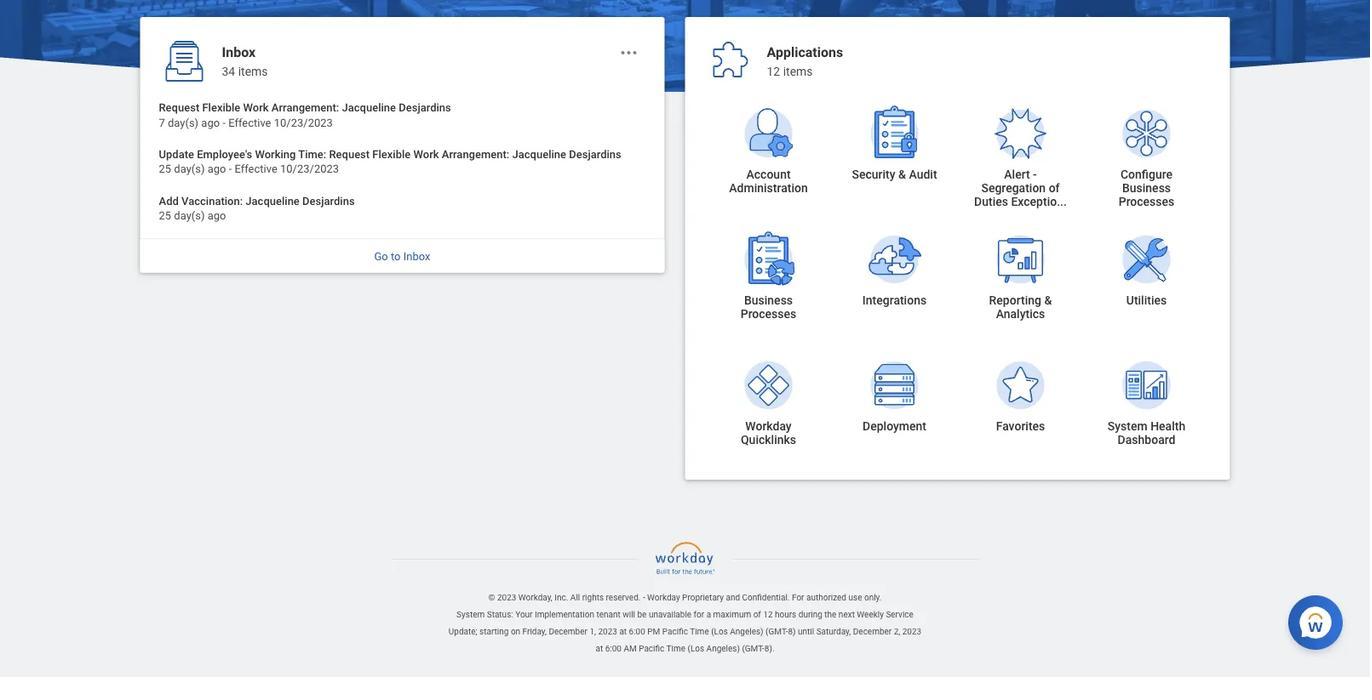Task type: locate. For each thing, give the bounding box(es) containing it.
0 vertical spatial request
[[159, 101, 199, 114]]

all
[[570, 593, 580, 603]]

1 vertical spatial of
[[753, 610, 761, 620]]

until
[[798, 627, 814, 637]]

flexible right the time:
[[372, 148, 411, 161]]

system
[[1108, 419, 1148, 433], [457, 610, 485, 620]]

0 vertical spatial effective
[[228, 116, 271, 129]]

flexible
[[202, 101, 240, 114], [372, 148, 411, 161]]

(los
[[711, 627, 728, 637], [688, 644, 704, 654]]

duties
[[974, 195, 1008, 209]]

0 horizontal spatial system
[[457, 610, 485, 620]]

business
[[1122, 181, 1171, 195], [744, 293, 793, 307]]

work inside update employee's working time: request flexible work arrangement: jacqueline desjardins 25 day(s) ago -  effective 10/23/2023
[[413, 148, 439, 161]]

0 vertical spatial ago
[[201, 116, 220, 129]]

1 vertical spatial desjardins
[[569, 148, 621, 161]]

at down 1,
[[596, 644, 603, 654]]

(gmt-
[[766, 627, 788, 637], [742, 644, 765, 654]]

1 vertical spatial angeles)
[[706, 644, 740, 654]]

10/23/2023 down the time:
[[280, 163, 339, 176]]

0 vertical spatial inbox
[[222, 44, 256, 60]]

- down "employee's"
[[229, 163, 232, 176]]

am
[[624, 644, 637, 654]]

0 horizontal spatial december
[[549, 627, 588, 637]]

time down for on the right of page
[[690, 627, 709, 637]]

- right alert
[[1033, 167, 1037, 181]]

pacific down pm
[[639, 644, 664, 654]]

day(s) down 'update'
[[174, 163, 205, 176]]

0 vertical spatial &
[[898, 167, 906, 181]]

1 vertical spatial day(s)
[[174, 163, 205, 176]]

25
[[159, 163, 171, 176], [159, 210, 171, 222]]

0 horizontal spatial jacqueline
[[246, 195, 300, 207]]

1 horizontal spatial inbox
[[403, 250, 430, 263]]

proprietary
[[682, 593, 724, 603]]

reserved.
[[606, 593, 641, 603]]

1 vertical spatial arrangement:
[[442, 148, 509, 161]]

1 horizontal spatial arrangement:
[[442, 148, 509, 161]]

12 inside © 2023 workday, inc. all rights reserved. - workday proprietary and confidential. for authorized use only. system status: your implementation tenant will be unavailable for a maximum of 12 hours during the next weekly service update; starting on friday, december 1, 2023 at 6:00 pm pacific time (los angeles) (gmt-8) until saturday, december 2, 2023 at 6:00 am pacific time (los angeles) (gmt-8).
[[763, 610, 773, 620]]

2 vertical spatial desjardins
[[302, 195, 355, 207]]

(los down maximum
[[711, 627, 728, 637]]

dashboard
[[1118, 433, 1176, 447]]

1 vertical spatial &
[[1044, 293, 1052, 307]]

0 vertical spatial day(s)
[[168, 116, 199, 129]]

effective up "employee's"
[[228, 116, 271, 129]]

0 vertical spatial at
[[619, 627, 627, 637]]

system up update;
[[457, 610, 485, 620]]

1 horizontal spatial request
[[329, 148, 370, 161]]

1 vertical spatial 25
[[159, 210, 171, 222]]

0 horizontal spatial of
[[753, 610, 761, 620]]

request
[[159, 101, 199, 114], [329, 148, 370, 161]]

day(s) down add
[[174, 210, 205, 222]]

1 vertical spatial 6:00
[[605, 644, 622, 654]]

inbox right to
[[403, 250, 430, 263]]

quicklinks
[[741, 433, 796, 447]]

2 vertical spatial day(s)
[[174, 210, 205, 222]]

34
[[222, 64, 235, 78]]

security & audit
[[852, 167, 937, 181]]

time down unavailable
[[666, 644, 686, 654]]

inbox
[[222, 44, 256, 60], [403, 250, 430, 263]]

1 horizontal spatial work
[[413, 148, 439, 161]]

friday,
[[523, 627, 547, 637]]

0 vertical spatial of
[[1049, 181, 1060, 195]]

& left 'audit'
[[898, 167, 906, 181]]

ago
[[201, 116, 220, 129], [207, 163, 226, 176], [207, 210, 226, 222]]

(gmt- down maximum
[[742, 644, 765, 654]]

0 vertical spatial workday
[[745, 419, 792, 433]]

6:00
[[629, 627, 645, 637], [605, 644, 622, 654]]

1 vertical spatial workday
[[647, 593, 680, 603]]

employee's
[[197, 148, 252, 161]]

0 horizontal spatial business
[[744, 293, 793, 307]]

1 horizontal spatial at
[[619, 627, 627, 637]]

ago inside add vaccination: jacqueline desjardins 25 day(s) ago
[[207, 210, 226, 222]]

0 horizontal spatial time
[[666, 644, 686, 654]]

1 vertical spatial effective
[[235, 163, 277, 176]]

effective inside update employee's working time: request flexible work arrangement: jacqueline desjardins 25 day(s) ago -  effective 10/23/2023
[[235, 163, 277, 176]]

business inside the business processes
[[744, 293, 793, 307]]

jacqueline inside the request flexible work arrangement: jacqueline desjardins 7 day(s) ago -  effective 10/23/2023
[[342, 101, 396, 114]]

25 down add
[[159, 210, 171, 222]]

december
[[549, 627, 588, 637], [853, 627, 892, 637]]

& for analytics
[[1044, 293, 1052, 307]]

0 vertical spatial time
[[690, 627, 709, 637]]

and
[[726, 593, 740, 603]]

1 horizontal spatial &
[[1044, 293, 1052, 307]]

2 vertical spatial ago
[[207, 210, 226, 222]]

1 vertical spatial 12
[[763, 610, 773, 620]]

0 vertical spatial jacqueline
[[342, 101, 396, 114]]

system left health
[[1108, 419, 1148, 433]]

ago up "employee's"
[[201, 116, 220, 129]]

go
[[374, 250, 388, 263]]

workday,
[[518, 593, 553, 603]]

2023 right 1,
[[598, 627, 617, 637]]

related actions image
[[619, 43, 639, 63]]

1 vertical spatial ago
[[207, 163, 226, 176]]

0 horizontal spatial (gmt-
[[742, 644, 765, 654]]

0 vertical spatial processes
[[1119, 195, 1175, 209]]

8)
[[788, 627, 796, 637]]

favorites
[[996, 419, 1045, 433]]

update
[[159, 148, 194, 161]]

business processes
[[741, 293, 797, 321]]

effective down the working
[[235, 163, 277, 176]]

0 vertical spatial (gmt-
[[766, 627, 788, 637]]

ago down vaccination:
[[207, 210, 226, 222]]

10/23/2023 inside update employee's working time: request flexible work arrangement: jacqueline desjardins 25 day(s) ago -  effective 10/23/2023
[[280, 163, 339, 176]]

(gmt- up 8).
[[766, 627, 788, 637]]

0 vertical spatial 10/23/2023
[[274, 116, 333, 129]]

0 vertical spatial desjardins
[[399, 101, 451, 114]]

day(s) right 7
[[168, 116, 199, 129]]

inbox inside inbox 34 items
[[222, 44, 256, 60]]

10/23/2023 inside the request flexible work arrangement: jacqueline desjardins 7 day(s) ago -  effective 10/23/2023
[[274, 116, 333, 129]]

1 vertical spatial flexible
[[372, 148, 411, 161]]

2 25 from the top
[[159, 210, 171, 222]]

1 horizontal spatial business
[[1122, 181, 1171, 195]]

0 horizontal spatial processes
[[741, 307, 797, 321]]

work
[[243, 101, 269, 114], [413, 148, 439, 161]]

&
[[898, 167, 906, 181], [1044, 293, 1052, 307]]

10/23/2023 up the time:
[[274, 116, 333, 129]]

flexible inside the request flexible work arrangement: jacqueline desjardins 7 day(s) ago -  effective 10/23/2023
[[202, 101, 240, 114]]

0 horizontal spatial items
[[238, 64, 268, 78]]

0 vertical spatial 6:00
[[629, 627, 645, 637]]

go to inbox
[[374, 250, 430, 263]]

of inside © 2023 workday, inc. all rights reserved. - workday proprietary and confidential. for authorized use only. system status: your implementation tenant will be unavailable for a maximum of 12 hours during the next weekly service update; starting on friday, december 1, 2023 at 6:00 pm pacific time (los angeles) (gmt-8) until saturday, december 2, 2023 at 6:00 am pacific time (los angeles) (gmt-8).
[[753, 610, 761, 620]]

time
[[690, 627, 709, 637], [666, 644, 686, 654]]

1 horizontal spatial workday
[[745, 419, 792, 433]]

0 horizontal spatial workday
[[647, 593, 680, 603]]

2 vertical spatial jacqueline
[[246, 195, 300, 207]]

1 items from the left
[[238, 64, 268, 78]]

- inside © 2023 workday, inc. all rights reserved. - workday proprietary and confidential. for authorized use only. system status: your implementation tenant will be unavailable for a maximum of 12 hours during the next weekly service update; starting on friday, december 1, 2023 at 6:00 pm pacific time (los angeles) (gmt-8) until saturday, december 2, 2023 at 6:00 am pacific time (los angeles) (gmt-8).
[[643, 593, 645, 603]]

work inside the request flexible work arrangement: jacqueline desjardins 7 day(s) ago -  effective 10/23/2023
[[243, 101, 269, 114]]

0 vertical spatial 12
[[767, 64, 780, 78]]

1 vertical spatial system
[[457, 610, 485, 620]]

0 vertical spatial (los
[[711, 627, 728, 637]]

0 horizontal spatial flexible
[[202, 101, 240, 114]]

configure business processes
[[1119, 167, 1175, 209]]

1 vertical spatial at
[[596, 644, 603, 654]]

- up "employee's"
[[223, 116, 226, 129]]

december down implementation
[[549, 627, 588, 637]]

items down applications
[[783, 64, 813, 78]]

effective
[[228, 116, 271, 129], [235, 163, 277, 176]]

desjardins
[[399, 101, 451, 114], [569, 148, 621, 161], [302, 195, 355, 207]]

12 down confidential.
[[763, 610, 773, 620]]

health
[[1151, 419, 1186, 433]]

1 horizontal spatial desjardins
[[399, 101, 451, 114]]

angeles)
[[730, 627, 764, 637], [706, 644, 740, 654]]

workday inside workday quicklinks
[[745, 419, 792, 433]]

25 down 'update'
[[159, 163, 171, 176]]

1 horizontal spatial (gmt-
[[766, 627, 788, 637]]

go to inbox button
[[140, 239, 665, 273]]

0 vertical spatial arrangement:
[[272, 101, 339, 114]]

items inside applications 12 items
[[783, 64, 813, 78]]

0 horizontal spatial (los
[[688, 644, 704, 654]]

only.
[[864, 593, 882, 603]]

-
[[223, 116, 226, 129], [229, 163, 232, 176], [1033, 167, 1037, 181], [643, 593, 645, 603]]

of right alert
[[1049, 181, 1060, 195]]

items for inbox
[[238, 64, 268, 78]]

1 vertical spatial (gmt-
[[742, 644, 765, 654]]

25 inside add vaccination: jacqueline desjardins 25 day(s) ago
[[159, 210, 171, 222]]

1 vertical spatial time
[[666, 644, 686, 654]]

will
[[623, 610, 635, 620]]

1 horizontal spatial flexible
[[372, 148, 411, 161]]

1 horizontal spatial december
[[853, 627, 892, 637]]

- inside alert - segregation of duties exceptio ...
[[1033, 167, 1037, 181]]

of inside alert - segregation of duties exceptio ...
[[1049, 181, 1060, 195]]

flexible down 34
[[202, 101, 240, 114]]

items
[[238, 64, 268, 78], [783, 64, 813, 78]]

at down will
[[619, 627, 627, 637]]

jacqueline
[[342, 101, 396, 114], [512, 148, 566, 161], [246, 195, 300, 207]]

1 vertical spatial jacqueline
[[512, 148, 566, 161]]

pacific down unavailable
[[662, 627, 688, 637]]

0 vertical spatial angeles)
[[730, 627, 764, 637]]

update employee's working time: request flexible work arrangement: jacqueline desjardins 25 day(s) ago -  effective 10/23/2023
[[159, 148, 621, 176]]

2023 right "©"
[[497, 593, 516, 603]]

use
[[849, 593, 862, 603]]

tenant
[[596, 610, 621, 620]]

of
[[1049, 181, 1060, 195], [753, 610, 761, 620]]

& inside reporting & analytics
[[1044, 293, 1052, 307]]

workday inside © 2023 workday, inc. all rights reserved. - workday proprietary and confidential. for authorized use only. system status: your implementation tenant will be unavailable for a maximum of 12 hours during the next weekly service update; starting on friday, december 1, 2023 at 6:00 pm pacific time (los angeles) (gmt-8) until saturday, december 2, 2023 at 6:00 am pacific time (los angeles) (gmt-8).
[[647, 593, 680, 603]]

inbox up 34
[[222, 44, 256, 60]]

0 horizontal spatial desjardins
[[302, 195, 355, 207]]

1 vertical spatial inbox
[[403, 250, 430, 263]]

12 down applications
[[767, 64, 780, 78]]

1 horizontal spatial jacqueline
[[342, 101, 396, 114]]

working
[[255, 148, 296, 161]]

arrangement:
[[272, 101, 339, 114], [442, 148, 509, 161]]

1 vertical spatial 10/23/2023
[[280, 163, 339, 176]]

day(s) inside update employee's working time: request flexible work arrangement: jacqueline desjardins 25 day(s) ago -  effective 10/23/2023
[[174, 163, 205, 176]]

0 horizontal spatial &
[[898, 167, 906, 181]]

footer
[[0, 540, 1370, 657]]

december down 'weekly'
[[853, 627, 892, 637]]

0 vertical spatial 25
[[159, 163, 171, 176]]

2 horizontal spatial jacqueline
[[512, 148, 566, 161]]

0 vertical spatial work
[[243, 101, 269, 114]]

6:00 left pm
[[629, 627, 645, 637]]

1 vertical spatial work
[[413, 148, 439, 161]]

- inside the request flexible work arrangement: jacqueline desjardins 7 day(s) ago -  effective 10/23/2023
[[223, 116, 226, 129]]

time:
[[298, 148, 326, 161]]

request right the time:
[[329, 148, 370, 161]]

inc.
[[555, 593, 568, 603]]

0 horizontal spatial arrangement:
[[272, 101, 339, 114]]

2 items from the left
[[783, 64, 813, 78]]

- up be
[[643, 593, 645, 603]]

1 vertical spatial business
[[744, 293, 793, 307]]

1 horizontal spatial system
[[1108, 419, 1148, 433]]

workday
[[745, 419, 792, 433], [647, 593, 680, 603]]

0 horizontal spatial work
[[243, 101, 269, 114]]

at
[[619, 627, 627, 637], [596, 644, 603, 654]]

items inside inbox 34 items
[[238, 64, 268, 78]]

0 horizontal spatial request
[[159, 101, 199, 114]]

desjardins inside update employee's working time: request flexible work arrangement: jacqueline desjardins 25 day(s) ago -  effective 10/23/2023
[[569, 148, 621, 161]]

reporting
[[989, 293, 1041, 307]]

ago down "employee's"
[[207, 163, 226, 176]]

12 inside applications 12 items
[[767, 64, 780, 78]]

1 horizontal spatial processes
[[1119, 195, 1175, 209]]

0 vertical spatial flexible
[[202, 101, 240, 114]]

1 horizontal spatial of
[[1049, 181, 1060, 195]]

& right reporting
[[1044, 293, 1052, 307]]

2023 right 2,
[[902, 627, 922, 637]]

1 vertical spatial request
[[329, 148, 370, 161]]

0 horizontal spatial at
[[596, 644, 603, 654]]

1 25 from the top
[[159, 163, 171, 176]]

jacqueline inside add vaccination: jacqueline desjardins 25 day(s) ago
[[246, 195, 300, 207]]

analytics
[[996, 307, 1045, 321]]

items right 34
[[238, 64, 268, 78]]

0 horizontal spatial inbox
[[222, 44, 256, 60]]

request up 7
[[159, 101, 199, 114]]

of down confidential.
[[753, 610, 761, 620]]

0 vertical spatial business
[[1122, 181, 1171, 195]]

6:00 left am
[[605, 644, 622, 654]]

(los down for on the right of page
[[688, 644, 704, 654]]

2 horizontal spatial desjardins
[[569, 148, 621, 161]]

7
[[159, 116, 165, 129]]

0 vertical spatial system
[[1108, 419, 1148, 433]]



Task type: describe. For each thing, give the bounding box(es) containing it.
day(s) inside add vaccination: jacqueline desjardins 25 day(s) ago
[[174, 210, 205, 222]]

1 vertical spatial pacific
[[639, 644, 664, 654]]

alert - segregation of duties exceptio ...
[[974, 167, 1067, 209]]

account administration
[[729, 167, 808, 195]]

business inside configure business processes
[[1122, 181, 1171, 195]]

0 horizontal spatial 2023
[[497, 593, 516, 603]]

jacqueline inside update employee's working time: request flexible work arrangement: jacqueline desjardins 25 day(s) ago -  effective 10/23/2023
[[512, 148, 566, 161]]

starting
[[480, 627, 509, 637]]

2,
[[894, 627, 900, 637]]

0 vertical spatial pacific
[[662, 627, 688, 637]]

on
[[511, 627, 520, 637]]

inbox inside "button"
[[403, 250, 430, 263]]

configure
[[1121, 167, 1173, 181]]

rights
[[582, 593, 604, 603]]

1,
[[590, 627, 596, 637]]

workday quicklinks
[[741, 419, 796, 447]]

flexible inside update employee's working time: request flexible work arrangement: jacqueline desjardins 25 day(s) ago -  effective 10/23/2023
[[372, 148, 411, 161]]

1 horizontal spatial 2023
[[598, 627, 617, 637]]

during
[[799, 610, 823, 620]]

add
[[159, 195, 179, 207]]

utilities link
[[1084, 211, 1210, 337]]

hours
[[775, 610, 796, 620]]

audit
[[909, 167, 937, 181]]

effective inside the request flexible work arrangement: jacqueline desjardins 7 day(s) ago -  effective 10/23/2023
[[228, 116, 271, 129]]

1 horizontal spatial time
[[690, 627, 709, 637]]

arrangement: inside the request flexible work arrangement: jacqueline desjardins 7 day(s) ago -  effective 10/23/2023
[[272, 101, 339, 114]]

update;
[[449, 627, 477, 637]]

authorized
[[806, 593, 846, 603]]

1 horizontal spatial 6:00
[[629, 627, 645, 637]]

2 horizontal spatial 2023
[[902, 627, 922, 637]]

segregation
[[981, 181, 1046, 195]]

for
[[694, 610, 704, 620]]

account
[[746, 167, 791, 181]]

weekly
[[857, 610, 884, 620]]

integrations
[[863, 293, 927, 307]]

ago inside update employee's working time: request flexible work arrangement: jacqueline desjardins 25 day(s) ago -  effective 10/23/2023
[[207, 163, 226, 176]]

1 horizontal spatial (los
[[711, 627, 728, 637]]

exceptio
[[1011, 195, 1057, 209]]

system inside © 2023 workday, inc. all rights reserved. - workday proprietary and confidential. for authorized use only. system status: your implementation tenant will be unavailable for a maximum of 12 hours during the next weekly service update; starting on friday, december 1, 2023 at 6:00 pm pacific time (los angeles) (gmt-8) until saturday, december 2, 2023 at 6:00 am pacific time (los angeles) (gmt-8).
[[457, 610, 485, 620]]

& for audit
[[898, 167, 906, 181]]

deployment link
[[832, 337, 958, 463]]

unavailable
[[649, 610, 692, 620]]

1 december from the left
[[549, 627, 588, 637]]

1 vertical spatial (los
[[688, 644, 704, 654]]

desjardins inside add vaccination: jacqueline desjardins 25 day(s) ago
[[302, 195, 355, 207]]

confidential.
[[742, 593, 790, 603]]

request inside the request flexible work arrangement: jacqueline desjardins 7 day(s) ago -  effective 10/23/2023
[[159, 101, 199, 114]]

1 vertical spatial processes
[[741, 307, 797, 321]]

system health dashboard
[[1108, 419, 1186, 447]]

day(s) inside the request flexible work arrangement: jacqueline desjardins 7 day(s) ago -  effective 10/23/2023
[[168, 116, 199, 129]]

implementation
[[535, 610, 594, 620]]

8).
[[765, 644, 775, 654]]

to
[[391, 250, 401, 263]]

workday assistant region
[[1288, 589, 1350, 651]]

system inside system health dashboard
[[1108, 419, 1148, 433]]

deployment
[[863, 419, 927, 433]]

applications
[[767, 44, 843, 60]]

inbox 34 items
[[222, 44, 268, 78]]

security
[[852, 167, 895, 181]]

administration
[[729, 181, 808, 195]]

vaccination:
[[181, 195, 243, 207]]

be
[[637, 610, 647, 620]]

pm
[[647, 627, 660, 637]]

© 2023 workday, inc. all rights reserved. - workday proprietary and confidential. for authorized use only. system status: your implementation tenant will be unavailable for a maximum of 12 hours during the next weekly service update; starting on friday, december 1, 2023 at 6:00 pm pacific time (los angeles) (gmt-8) until saturday, december 2, 2023 at 6:00 am pacific time (los angeles) (gmt-8).
[[449, 593, 922, 654]]

items for applications
[[783, 64, 813, 78]]

footer containing © 2023 workday, inc. all rights reserved. - workday proprietary and confidential. for authorized use only. system status: your implementation tenant will be unavailable for a maximum of 12 hours during the next weekly service update; starting on friday, december 1, 2023 at 6:00 pm pacific time (los angeles) (gmt-8) until saturday, december 2, 2023 at 6:00 am pacific time (los angeles) (gmt-8).
[[0, 540, 1370, 657]]

reporting & analytics
[[989, 293, 1052, 321]]

©
[[488, 593, 495, 603]]

status:
[[487, 610, 513, 620]]

add vaccination: jacqueline desjardins 25 day(s) ago
[[159, 195, 355, 222]]

saturday,
[[816, 627, 851, 637]]

2 december from the left
[[853, 627, 892, 637]]

utilities
[[1126, 293, 1167, 307]]

alert
[[1004, 167, 1030, 181]]

0 horizontal spatial 6:00
[[605, 644, 622, 654]]

ago inside the request flexible work arrangement: jacqueline desjardins 7 day(s) ago -  effective 10/23/2023
[[201, 116, 220, 129]]

next
[[839, 610, 855, 620]]

security & audit link
[[832, 85, 958, 211]]

request flexible work arrangement: jacqueline desjardins 7 day(s) ago -  effective 10/23/2023
[[159, 101, 451, 129]]

favorites link
[[958, 337, 1084, 463]]

desjardins inside the request flexible work arrangement: jacqueline desjardins 7 day(s) ago -  effective 10/23/2023
[[399, 101, 451, 114]]

your
[[515, 610, 533, 620]]

maximum
[[713, 610, 751, 620]]

arrangement: inside update employee's working time: request flexible work arrangement: jacqueline desjardins 25 day(s) ago -  effective 10/23/2023
[[442, 148, 509, 161]]

applications 12 items
[[767, 44, 843, 78]]

integrations link
[[832, 211, 958, 337]]

...
[[1057, 195, 1067, 209]]

for
[[792, 593, 804, 603]]

a
[[707, 610, 711, 620]]

the
[[825, 610, 837, 620]]

service
[[886, 610, 914, 620]]

25 inside update employee's working time: request flexible work arrangement: jacqueline desjardins 25 day(s) ago -  effective 10/23/2023
[[159, 163, 171, 176]]

request inside update employee's working time: request flexible work arrangement: jacqueline desjardins 25 day(s) ago -  effective 10/23/2023
[[329, 148, 370, 161]]

- inside update employee's working time: request flexible work arrangement: jacqueline desjardins 25 day(s) ago -  effective 10/23/2023
[[229, 163, 232, 176]]



Task type: vqa. For each thing, say whether or not it's contained in the screenshot.
Expense
no



